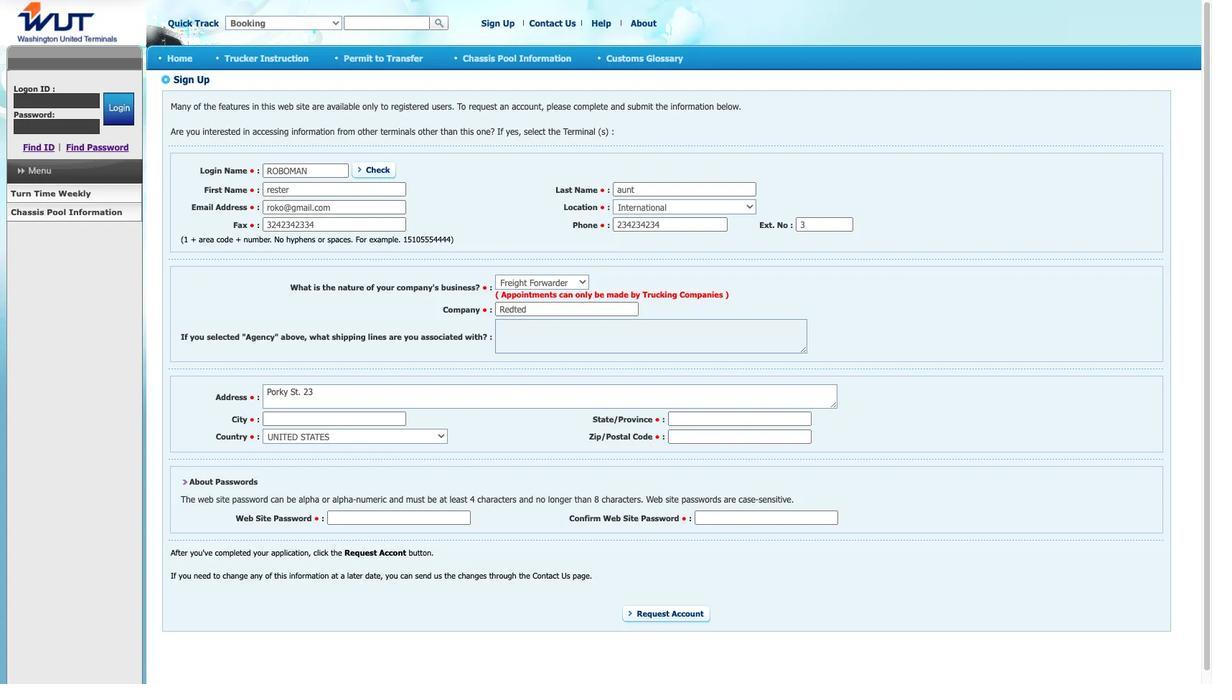 Task type: vqa. For each thing, say whether or not it's contained in the screenshot.
text field
yes



Task type: locate. For each thing, give the bounding box(es) containing it.
1 horizontal spatial find
[[66, 142, 85, 152]]

0 horizontal spatial pool
[[47, 207, 66, 217]]

pool
[[498, 53, 517, 63], [47, 207, 66, 217]]

1 horizontal spatial chassis
[[463, 53, 495, 63]]

help link
[[592, 18, 612, 28]]

0 horizontal spatial find
[[23, 142, 42, 152]]

2 find from the left
[[66, 142, 85, 152]]

id for logon
[[40, 84, 50, 93]]

1 find from the left
[[23, 142, 42, 152]]

track
[[195, 18, 219, 28]]

password:
[[14, 110, 55, 119]]

turn time weekly
[[11, 189, 91, 198]]

find password link
[[66, 142, 129, 152]]

id down password:
[[44, 142, 55, 152]]

0 vertical spatial id
[[40, 84, 50, 93]]

instruction
[[260, 53, 309, 63]]

chassis down 'turn'
[[11, 207, 44, 217]]

1 horizontal spatial information
[[519, 53, 572, 63]]

0 vertical spatial information
[[519, 53, 572, 63]]

help
[[592, 18, 612, 28]]

chassis pool information down turn time weekly link at the top of the page
[[11, 207, 122, 217]]

1 horizontal spatial chassis pool information
[[463, 53, 572, 63]]

turn time weekly link
[[6, 185, 142, 203]]

sign
[[482, 18, 501, 28]]

0 vertical spatial pool
[[498, 53, 517, 63]]

information down 'weekly'
[[69, 207, 122, 217]]

find id
[[23, 142, 55, 152]]

0 horizontal spatial chassis
[[11, 207, 44, 217]]

find down password:
[[23, 142, 42, 152]]

chassis down sign
[[463, 53, 495, 63]]

permit to transfer
[[344, 53, 423, 63]]

login image
[[103, 93, 134, 126]]

sign up link
[[482, 18, 515, 28]]

id
[[40, 84, 50, 93], [44, 142, 55, 152]]

0 horizontal spatial information
[[69, 207, 122, 217]]

1 vertical spatial information
[[69, 207, 122, 217]]

find for find password
[[66, 142, 85, 152]]

1 vertical spatial chassis
[[11, 207, 44, 217]]

pool down up
[[498, 53, 517, 63]]

pool down turn time weekly on the left top
[[47, 207, 66, 217]]

chassis inside 'chassis pool information' link
[[11, 207, 44, 217]]

weekly
[[58, 189, 91, 198]]

None password field
[[14, 119, 100, 134]]

customs
[[607, 53, 644, 63]]

find id link
[[23, 142, 55, 152]]

information
[[519, 53, 572, 63], [69, 207, 122, 217]]

about
[[631, 18, 657, 28]]

None text field
[[344, 16, 430, 30], [14, 93, 100, 108], [344, 16, 430, 30], [14, 93, 100, 108]]

1 vertical spatial chassis pool information
[[11, 207, 122, 217]]

0 vertical spatial chassis pool information
[[463, 53, 572, 63]]

chassis pool information
[[463, 53, 572, 63], [11, 207, 122, 217]]

turn
[[11, 189, 31, 198]]

1 vertical spatial pool
[[47, 207, 66, 217]]

contact
[[529, 18, 563, 28]]

permit
[[344, 53, 373, 63]]

chassis
[[463, 53, 495, 63], [11, 207, 44, 217]]

trucker instruction
[[225, 53, 309, 63]]

1 vertical spatial id
[[44, 142, 55, 152]]

home
[[167, 53, 193, 63]]

find
[[23, 142, 42, 152], [66, 142, 85, 152]]

password
[[87, 142, 129, 152]]

glossary
[[646, 53, 684, 63]]

find left the password
[[66, 142, 85, 152]]

logon
[[14, 84, 38, 93]]

information down contact
[[519, 53, 572, 63]]

contact us
[[529, 18, 576, 28]]

chassis pool information down up
[[463, 53, 572, 63]]

id left :
[[40, 84, 50, 93]]

time
[[34, 189, 56, 198]]



Task type: describe. For each thing, give the bounding box(es) containing it.
transfer
[[387, 53, 423, 63]]

us
[[565, 18, 576, 28]]

customs glossary
[[607, 53, 684, 63]]

0 vertical spatial chassis
[[463, 53, 495, 63]]

quick
[[168, 18, 192, 28]]

to
[[375, 53, 384, 63]]

sign up
[[482, 18, 515, 28]]

up
[[503, 18, 515, 28]]

1 horizontal spatial pool
[[498, 53, 517, 63]]

quick track
[[168, 18, 219, 28]]

contact us link
[[529, 18, 576, 28]]

trucker
[[225, 53, 258, 63]]

:
[[52, 84, 55, 93]]

id for find
[[44, 142, 55, 152]]

chassis pool information link
[[6, 203, 142, 222]]

0 horizontal spatial chassis pool information
[[11, 207, 122, 217]]

find password
[[66, 142, 129, 152]]

logon id :
[[14, 84, 55, 93]]

about link
[[631, 18, 657, 28]]

find for find id
[[23, 142, 42, 152]]



